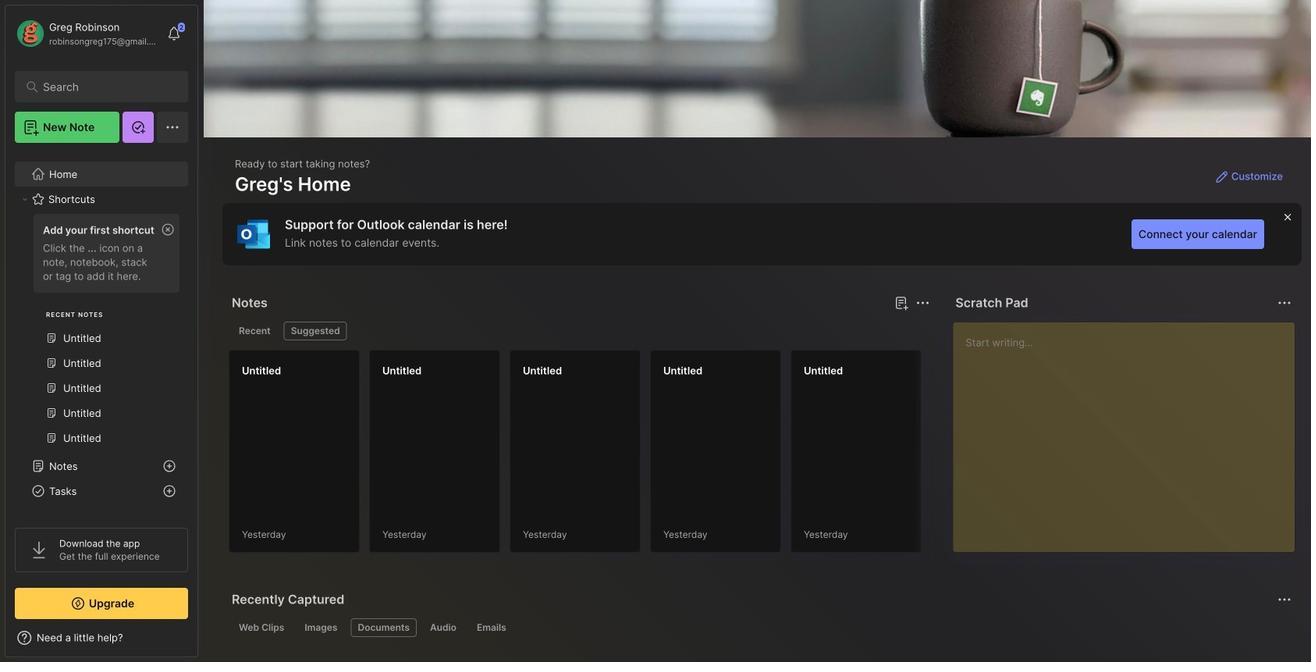 Task type: locate. For each thing, give the bounding box(es) containing it.
1 vertical spatial tab list
[[232, 618, 1290, 637]]

Start writing… text field
[[966, 322, 1294, 539]]

group
[[15, 209, 187, 460]]

1 tab list from the top
[[232, 322, 928, 340]]

More actions field
[[912, 292, 934, 314], [1274, 292, 1296, 314], [1274, 589, 1296, 611]]

row group
[[229, 350, 1312, 562]]

Search text field
[[43, 80, 167, 94]]

None search field
[[43, 77, 167, 96]]

tab list
[[232, 322, 928, 340], [232, 618, 1290, 637]]

tab
[[232, 322, 278, 340], [284, 322, 347, 340], [232, 618, 291, 637], [298, 618, 345, 637], [351, 618, 417, 637], [423, 618, 464, 637], [470, 618, 514, 637]]

tree
[[5, 152, 198, 647]]

tree inside main element
[[5, 152, 198, 647]]

0 vertical spatial tab list
[[232, 322, 928, 340]]

2 tab list from the top
[[232, 618, 1290, 637]]

main element
[[0, 0, 203, 662]]

none search field inside main element
[[43, 77, 167, 96]]



Task type: vqa. For each thing, say whether or not it's contained in the screenshot.
1
no



Task type: describe. For each thing, give the bounding box(es) containing it.
more actions image
[[914, 294, 932, 312]]

group inside tree
[[15, 209, 187, 460]]

Account field
[[15, 18, 159, 49]]

WHAT'S NEW field
[[5, 625, 198, 650]]

more actions image
[[1276, 294, 1294, 312]]

click to collapse image
[[197, 633, 209, 652]]



